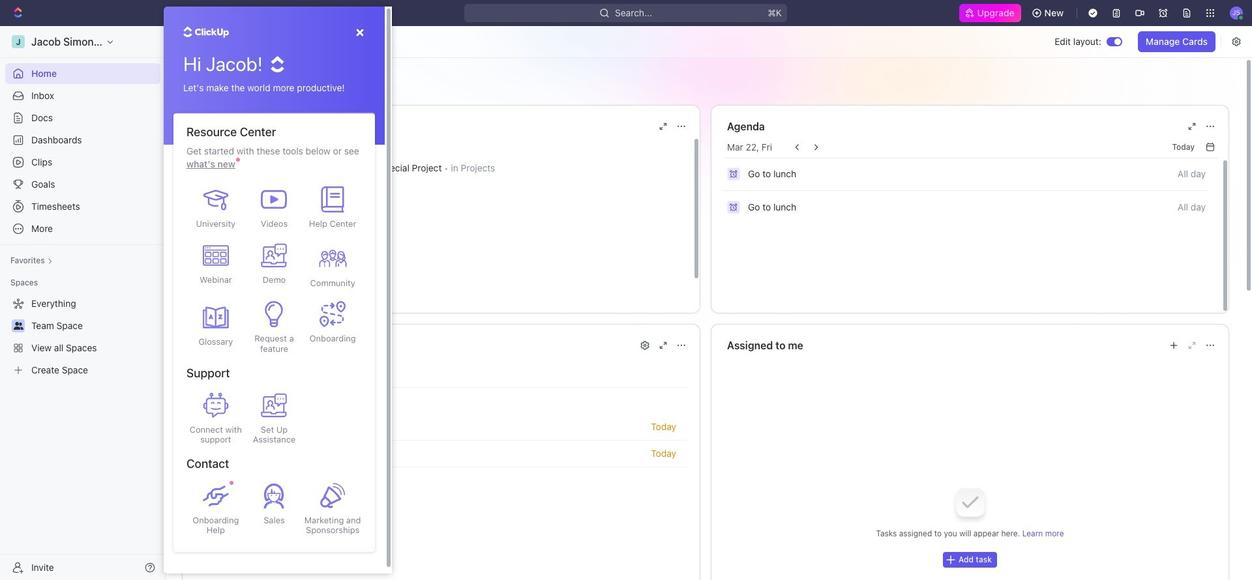 Task type: vqa. For each thing, say whether or not it's contained in the screenshot.
tree on the left bottom inside the Sidebar NAVIGATION
yes



Task type: locate. For each thing, give the bounding box(es) containing it.
tree inside sidebar navigation
[[5, 294, 161, 381]]

tree
[[5, 294, 161, 381]]



Task type: describe. For each thing, give the bounding box(es) containing it.
sidebar navigation
[[0, 26, 166, 581]]



